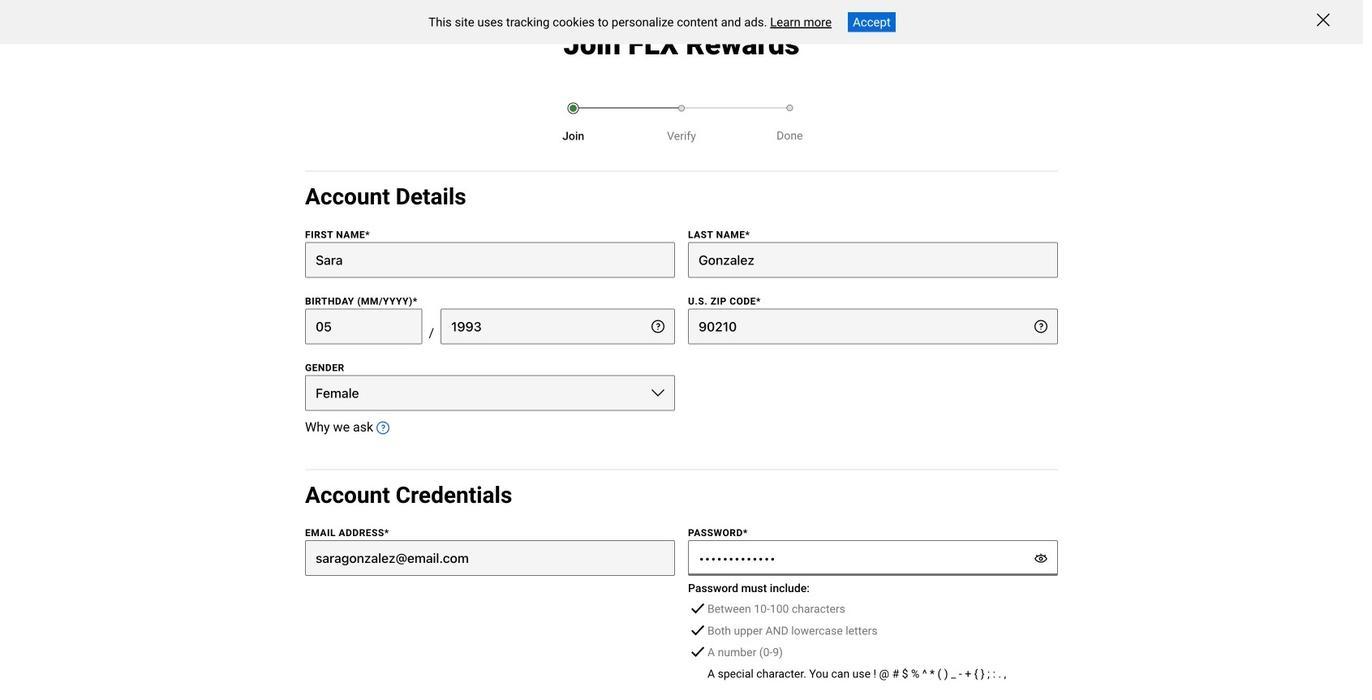 Task type: locate. For each thing, give the bounding box(es) containing it.
0 horizontal spatial inactive image
[[679, 105, 685, 112]]

inactive image
[[787, 105, 793, 111], [679, 105, 685, 112]]

close image
[[1317, 13, 1330, 26]]

None password field
[[688, 541, 1058, 576]]

1 horizontal spatial inactive image
[[787, 105, 793, 111]]

None text field
[[305, 242, 675, 278], [688, 242, 1058, 278], [305, 309, 422, 344], [688, 309, 1058, 344], [305, 242, 675, 278], [688, 242, 1058, 278], [305, 309, 422, 344], [688, 309, 1058, 344]]

1 horizontal spatial more information image
[[1035, 320, 1048, 333]]

2 inactive image from the left
[[679, 105, 685, 112]]

1 vertical spatial more information image
[[377, 422, 390, 435]]

None email field
[[305, 541, 675, 576]]

more information image
[[652, 320, 665, 333]]

more information image
[[1035, 320, 1048, 333], [377, 422, 390, 435]]

active image
[[568, 103, 579, 114]]

required element
[[365, 229, 370, 241], [746, 229, 750, 241], [756, 296, 761, 307], [385, 528, 389, 539], [743, 528, 748, 539]]

None text field
[[441, 309, 675, 344]]



Task type: vqa. For each thing, say whether or not it's contained in the screenshot.
complete
no



Task type: describe. For each thing, give the bounding box(es) containing it.
0 horizontal spatial more information image
[[377, 422, 390, 435]]

0 vertical spatial more information image
[[1035, 320, 1048, 333]]

1 inactive image from the left
[[787, 105, 793, 111]]

cookie banner region
[[0, 0, 1364, 44]]

show password image
[[1035, 552, 1048, 565]]



